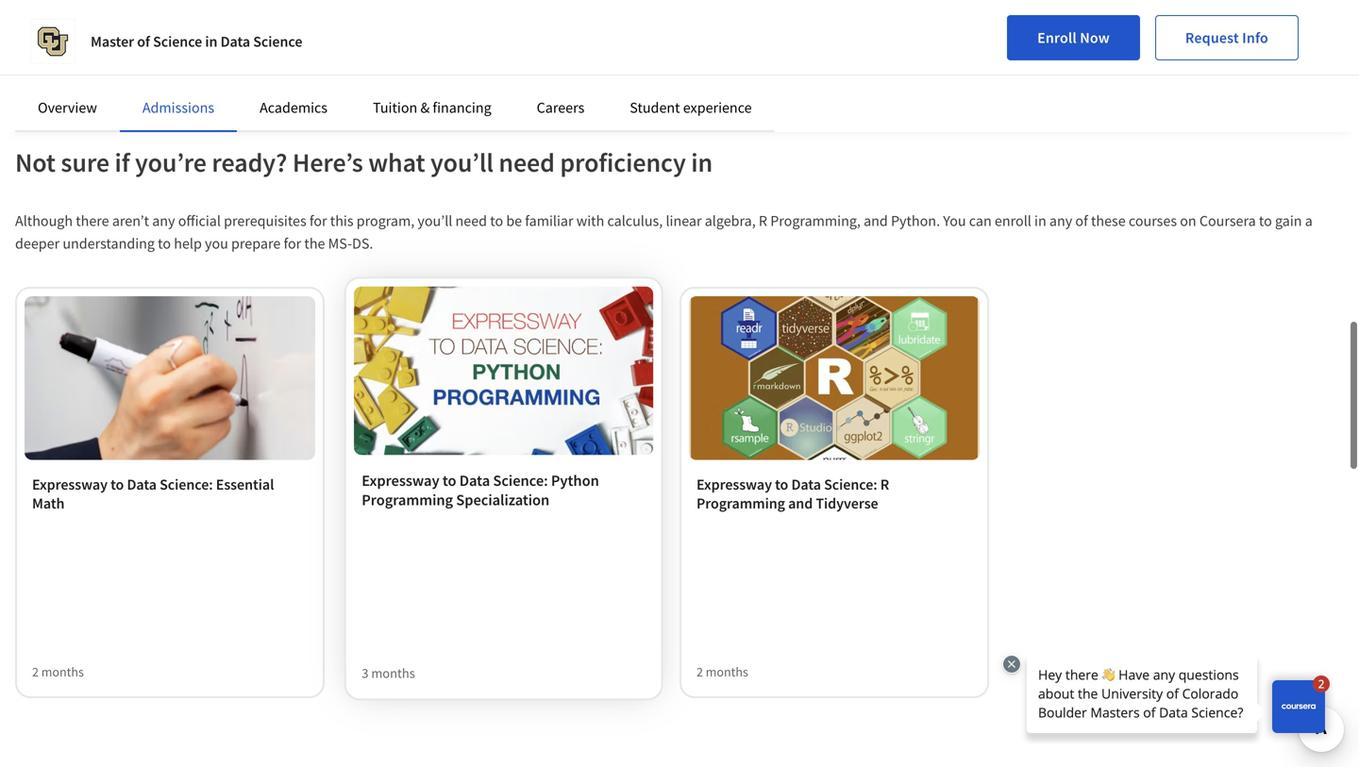 Task type: vqa. For each thing, say whether or not it's contained in the screenshot.
BY within the Kickstart your learning of Python with this beginner-friendly self-paced course taught by an expert. Python is one of the most popular languages in the programming and data science world and demand for individuals who have the ability to apply Python has never been higher.
no



Task type: describe. For each thing, give the bounding box(es) containing it.
1 horizontal spatial for
[[309, 211, 327, 230]]

help
[[174, 234, 202, 253]]

now
[[1080, 28, 1110, 47]]

request
[[1186, 28, 1239, 47]]

financing
[[433, 98, 491, 117]]

be
[[506, 211, 522, 230]]

although there aren't any official prerequisites for this program, you'll need to be familiar with calculus, linear algebra, r programming, and python. you can enroll in any of these courses on coursera to gain a deeper understanding to help you prepare for the ms-ds.
[[15, 211, 1313, 253]]

and inside expressway to data science: r programming and tidyverse
[[788, 494, 813, 513]]

r inside although there aren't any official prerequisites for this program, you'll need to be familiar with calculus, linear algebra, r programming, and python. you can enroll in any of these courses on coursera to gain a deeper understanding to help you prepare for the ms-ds.
[[759, 211, 768, 230]]

to inside expressway to data science: r programming and tidyverse
[[775, 475, 789, 494]]

specialization
[[456, 490, 550, 510]]

overview link
[[38, 98, 97, 117]]

1 science from the left
[[153, 32, 202, 51]]

aren't
[[112, 211, 149, 230]]

info
[[1242, 28, 1269, 47]]

university of colorado boulder logo image
[[30, 19, 76, 64]]

tuition & financing
[[373, 98, 491, 117]]

expressway to data science: python programming specialization
[[362, 471, 599, 510]]

deeper
[[15, 234, 60, 253]]

0 vertical spatial in
[[205, 32, 218, 51]]

enroll
[[1038, 28, 1077, 47]]

request info button
[[1155, 15, 1299, 60]]

data for expressway to data science: essential math
[[127, 475, 157, 494]]

months for expressway to data science: essential math
[[41, 664, 84, 681]]

careers link
[[537, 98, 585, 117]]

although
[[15, 211, 73, 230]]

algebra,
[[705, 211, 756, 230]]

· for 35
[[73, 5, 77, 22]]

2 for expressway to data science: r programming and tidyverse
[[697, 664, 703, 681]]

coursera
[[1200, 211, 1256, 230]]

2 any from the left
[[1050, 211, 1073, 230]]

expressway to data science: essential math link
[[32, 475, 308, 513]]

you'll inside although there aren't any official prerequisites for this program, you'll need to be familiar with calculus, linear algebra, r programming, and python. you can enroll in any of these courses on coursera to gain a deeper understanding to help you prepare for the ms-ds.
[[418, 211, 453, 230]]

can
[[969, 211, 992, 230]]

careers
[[537, 98, 585, 117]]

course for course · 38 hours
[[933, 5, 972, 22]]

in inside although there aren't any official prerequisites for this program, you'll need to be familiar with calculus, linear algebra, r programming, and python. you can enroll in any of these courses on coursera to gain a deeper understanding to help you prepare for the ms-ds.
[[1035, 211, 1047, 230]]

ds.
[[352, 234, 373, 253]]

expressway for expressway to data science: python programming specialization
[[362, 471, 440, 490]]

tuition & financing link
[[373, 98, 491, 117]]

3 months
[[362, 665, 415, 682]]

0 vertical spatial need
[[499, 146, 555, 179]]

if
[[115, 146, 130, 179]]

official
[[178, 211, 221, 230]]

0 horizontal spatial of
[[137, 32, 150, 51]]

expressway for expressway to data science: essential math
[[32, 475, 108, 494]]

and inside although there aren't any official prerequisites for this program, you'll need to be familiar with calculus, linear algebra, r programming, and python. you can enroll in any of these courses on coursera to gain a deeper understanding to help you prepare for the ms-ds.
[[864, 211, 888, 230]]

&
[[421, 98, 430, 117]]

linear
[[666, 211, 702, 230]]

need inside although there aren't any official prerequisites for this program, you'll need to be familiar with calculus, linear algebra, r programming, and python. you can enroll in any of these courses on coursera to gain a deeper understanding to help you prepare for the ms-ds.
[[456, 211, 487, 230]]

python.
[[891, 211, 940, 230]]

2 months for programming
[[697, 664, 748, 681]]

1 vertical spatial in
[[691, 146, 713, 179]]

enroll
[[995, 211, 1032, 230]]

course · 35 hours
[[32, 5, 127, 22]]

calculus,
[[607, 211, 663, 230]]

expressway to data science: python programming specialization link
[[362, 471, 646, 510]]

on
[[1180, 211, 1197, 230]]

1 any from the left
[[152, 211, 175, 230]]

to inside expressway to data science: python programming specialization
[[443, 471, 456, 490]]

enroll now
[[1038, 28, 1110, 47]]

courses
[[1129, 211, 1177, 230]]

expressway to data science: r programming and tidyverse link
[[697, 475, 972, 513]]

experience
[[683, 98, 752, 117]]

tidyverse
[[816, 494, 879, 513]]

understanding
[[63, 234, 155, 253]]

r inside expressway to data science: r programming and tidyverse
[[881, 475, 889, 494]]

admissions
[[142, 98, 214, 117]]

academics
[[260, 98, 328, 117]]

what
[[368, 146, 425, 179]]

gain
[[1275, 211, 1302, 230]]

tuition
[[373, 98, 418, 117]]

there
[[76, 211, 109, 230]]

ready?
[[212, 146, 287, 179]]



Task type: locate. For each thing, give the bounding box(es) containing it.
expressway inside expressway to data science: r programming and tidyverse
[[697, 475, 772, 494]]

expressway inside expressway to data science: essential math
[[32, 475, 108, 494]]

2 horizontal spatial expressway
[[697, 475, 772, 494]]

1 horizontal spatial r
[[881, 475, 889, 494]]

need
[[499, 146, 555, 179], [456, 211, 487, 230]]

expressway for expressway to data science: r programming and tidyverse
[[697, 475, 772, 494]]

course · 35 hours link
[[15, 0, 443, 40]]

1 horizontal spatial science:
[[493, 471, 548, 490]]

master
[[91, 32, 134, 51]]

0 horizontal spatial months
[[41, 664, 84, 681]]

0 horizontal spatial expressway
[[32, 475, 108, 494]]

0 vertical spatial of
[[137, 32, 150, 51]]

0 horizontal spatial course
[[32, 5, 71, 22]]

you'll right program,
[[418, 211, 453, 230]]

student experience link
[[630, 98, 752, 117]]

you'll down financing
[[430, 146, 494, 179]]

for left the
[[284, 234, 301, 253]]

master of science in data science
[[91, 32, 302, 51]]

ms-
[[328, 234, 352, 253]]

hours for course · 35 hours
[[95, 5, 127, 22]]

0 horizontal spatial for
[[284, 234, 301, 253]]

0 horizontal spatial science:
[[160, 475, 213, 494]]

science: inside expressway to data science: python programming specialization
[[493, 471, 548, 490]]

hours
[[95, 5, 127, 22], [996, 5, 1028, 22]]

student experience
[[630, 98, 752, 117]]

in
[[205, 32, 218, 51], [691, 146, 713, 179], [1035, 211, 1047, 230]]

to inside expressway to data science: essential math
[[111, 475, 124, 494]]

and left the tidyverse
[[788, 494, 813, 513]]

you
[[205, 234, 228, 253]]

student
[[630, 98, 680, 117]]

1 vertical spatial of
[[1076, 211, 1088, 230]]

of inside although there aren't any official prerequisites for this program, you'll need to be familiar with calculus, linear algebra, r programming, and python. you can enroll in any of these courses on coursera to gain a deeper understanding to help you prepare for the ms-ds.
[[1076, 211, 1088, 230]]

science: inside expressway to data science: r programming and tidyverse
[[824, 475, 878, 494]]

1 2 months from the left
[[32, 664, 84, 681]]

course for course · 35 hours
[[32, 5, 71, 22]]

2 science from the left
[[253, 32, 302, 51]]

1 horizontal spatial need
[[499, 146, 555, 179]]

science: inside expressway to data science: essential math
[[160, 475, 213, 494]]

you
[[943, 211, 966, 230]]

2 2 from the left
[[697, 664, 703, 681]]

expressway inside expressway to data science: python programming specialization
[[362, 471, 440, 490]]

1 horizontal spatial months
[[371, 665, 415, 682]]

2 course from the left
[[933, 5, 972, 22]]

2 hours from the left
[[996, 5, 1028, 22]]

program,
[[357, 211, 415, 230]]

0 horizontal spatial in
[[205, 32, 218, 51]]

data for expressway to data science: python programming specialization
[[459, 471, 490, 490]]

programming,
[[771, 211, 861, 230]]

programming for expressway to data science: r programming and tidyverse
[[697, 494, 785, 513]]

1 horizontal spatial 2
[[697, 664, 703, 681]]

here's
[[293, 146, 363, 179]]

in up admissions
[[205, 32, 218, 51]]

1 hours from the left
[[95, 5, 127, 22]]

1 vertical spatial and
[[788, 494, 813, 513]]

of left these at the right of the page
[[1076, 211, 1088, 230]]

2 horizontal spatial in
[[1035, 211, 1047, 230]]

a
[[1305, 211, 1313, 230]]

r right algebra,
[[759, 211, 768, 230]]

data inside expressway to data science: python programming specialization
[[459, 471, 490, 490]]

2 2 months from the left
[[697, 664, 748, 681]]

2 vertical spatial in
[[1035, 211, 1047, 230]]

science
[[153, 32, 202, 51], [253, 32, 302, 51]]

for
[[309, 211, 327, 230], [284, 234, 301, 253]]

course left 35
[[32, 5, 71, 22]]

0 horizontal spatial any
[[152, 211, 175, 230]]

you're
[[135, 146, 207, 179]]

0 vertical spatial r
[[759, 211, 768, 230]]

· for 38
[[974, 5, 978, 22]]

the
[[304, 234, 325, 253]]

1 horizontal spatial ·
[[974, 5, 978, 22]]

0 horizontal spatial hours
[[95, 5, 127, 22]]

r right the tidyverse
[[881, 475, 889, 494]]

hours right 35
[[95, 5, 127, 22]]

1 course from the left
[[32, 5, 71, 22]]

months
[[41, 664, 84, 681], [706, 664, 748, 681], [371, 665, 415, 682]]

2 for expressway to data science: essential math
[[32, 664, 39, 681]]

data
[[221, 32, 250, 51], [459, 471, 490, 490], [127, 475, 157, 494], [792, 475, 821, 494]]

·
[[73, 5, 77, 22], [974, 5, 978, 22]]

of right master at the top left of the page
[[137, 32, 150, 51]]

data for expressway to data science: r programming and tidyverse
[[792, 475, 821, 494]]

1 horizontal spatial expressway
[[362, 471, 440, 490]]

1 horizontal spatial and
[[864, 211, 888, 230]]

0 horizontal spatial programming
[[362, 490, 453, 510]]

1 horizontal spatial any
[[1050, 211, 1073, 230]]

expressway
[[362, 471, 440, 490], [32, 475, 108, 494], [697, 475, 772, 494]]

0 horizontal spatial 2
[[32, 664, 39, 681]]

programming
[[362, 490, 453, 510], [697, 494, 785, 513]]

enroll now button
[[1007, 15, 1140, 60]]

any
[[152, 211, 175, 230], [1050, 211, 1073, 230]]

science: for r
[[824, 475, 878, 494]]

request info
[[1186, 28, 1269, 47]]

0 vertical spatial and
[[864, 211, 888, 230]]

1 vertical spatial need
[[456, 211, 487, 230]]

programming for expressway to data science: python programming specialization
[[362, 490, 453, 510]]

38
[[980, 5, 994, 22]]

not sure if you're ready? here's what you'll need proficiency in
[[15, 146, 713, 179]]

for up the
[[309, 211, 327, 230]]

need up be
[[499, 146, 555, 179]]

in down student experience on the top of page
[[691, 146, 713, 179]]

0 horizontal spatial 2 months
[[32, 664, 84, 681]]

months for expressway to data science: python programming specialization
[[371, 665, 415, 682]]

0 horizontal spatial need
[[456, 211, 487, 230]]

course left 38
[[933, 5, 972, 22]]

expressway to data science: essential math
[[32, 475, 274, 513]]

0 horizontal spatial ·
[[73, 5, 77, 22]]

0 vertical spatial for
[[309, 211, 327, 230]]

1 2 from the left
[[32, 664, 39, 681]]

familiar
[[525, 211, 574, 230]]

r
[[759, 211, 768, 230], [881, 475, 889, 494]]

essential
[[216, 475, 274, 494]]

these
[[1091, 211, 1126, 230]]

proficiency
[[560, 146, 686, 179]]

programming inside expressway to data science: python programming specialization
[[362, 490, 453, 510]]

with
[[577, 211, 604, 230]]

you'll
[[430, 146, 494, 179], [418, 211, 453, 230]]

35
[[79, 5, 92, 22]]

of
[[137, 32, 150, 51], [1076, 211, 1088, 230]]

course · 38 hours link
[[916, 0, 1344, 40]]

this
[[330, 211, 354, 230]]

any left these at the right of the page
[[1050, 211, 1073, 230]]

0 horizontal spatial science
[[153, 32, 202, 51]]

any right aren't
[[152, 211, 175, 230]]

hours for course · 38 hours
[[996, 5, 1028, 22]]

1 horizontal spatial course
[[933, 5, 972, 22]]

sure
[[61, 146, 110, 179]]

2 horizontal spatial months
[[706, 664, 748, 681]]

overview
[[38, 98, 97, 117]]

python
[[551, 471, 599, 490]]

2 horizontal spatial science:
[[824, 475, 878, 494]]

math
[[32, 494, 65, 513]]

1 horizontal spatial hours
[[996, 5, 1028, 22]]

to
[[490, 211, 503, 230], [1259, 211, 1272, 230], [158, 234, 171, 253], [443, 471, 456, 490], [111, 475, 124, 494], [775, 475, 789, 494]]

science: for python
[[493, 471, 548, 490]]

1 vertical spatial r
[[881, 475, 889, 494]]

and left python.
[[864, 211, 888, 230]]

need left be
[[456, 211, 487, 230]]

2
[[32, 664, 39, 681], [697, 664, 703, 681]]

· left 35
[[73, 5, 77, 22]]

science right master at the top left of the page
[[153, 32, 202, 51]]

· left 38
[[974, 5, 978, 22]]

not
[[15, 146, 56, 179]]

hours right 38
[[996, 5, 1028, 22]]

1 vertical spatial you'll
[[418, 211, 453, 230]]

2 months
[[32, 664, 84, 681], [697, 664, 748, 681]]

science:
[[493, 471, 548, 490], [160, 475, 213, 494], [824, 475, 878, 494]]

1 vertical spatial for
[[284, 234, 301, 253]]

0 horizontal spatial and
[[788, 494, 813, 513]]

months for expressway to data science: r programming and tidyverse
[[706, 664, 748, 681]]

0 horizontal spatial r
[[759, 211, 768, 230]]

and
[[864, 211, 888, 230], [788, 494, 813, 513]]

1 horizontal spatial science
[[253, 32, 302, 51]]

in right "enroll"
[[1035, 211, 1047, 230]]

course
[[32, 5, 71, 22], [933, 5, 972, 22]]

3
[[362, 665, 369, 682]]

2 months for math
[[32, 664, 84, 681]]

academics link
[[260, 98, 328, 117]]

course · 38 hours
[[933, 5, 1028, 22]]

1 · from the left
[[73, 5, 77, 22]]

1 horizontal spatial 2 months
[[697, 664, 748, 681]]

science: for essential
[[160, 475, 213, 494]]

1 horizontal spatial of
[[1076, 211, 1088, 230]]

1 horizontal spatial programming
[[697, 494, 785, 513]]

science up academics link
[[253, 32, 302, 51]]

data inside expressway to data science: r programming and tidyverse
[[792, 475, 821, 494]]

admissions link
[[142, 98, 214, 117]]

2 · from the left
[[974, 5, 978, 22]]

1 horizontal spatial in
[[691, 146, 713, 179]]

prerequisites
[[224, 211, 306, 230]]

programming inside expressway to data science: r programming and tidyverse
[[697, 494, 785, 513]]

0 vertical spatial you'll
[[430, 146, 494, 179]]

expressway to data science: r programming and tidyverse
[[697, 475, 889, 513]]

prepare
[[231, 234, 281, 253]]

data inside expressway to data science: essential math
[[127, 475, 157, 494]]



